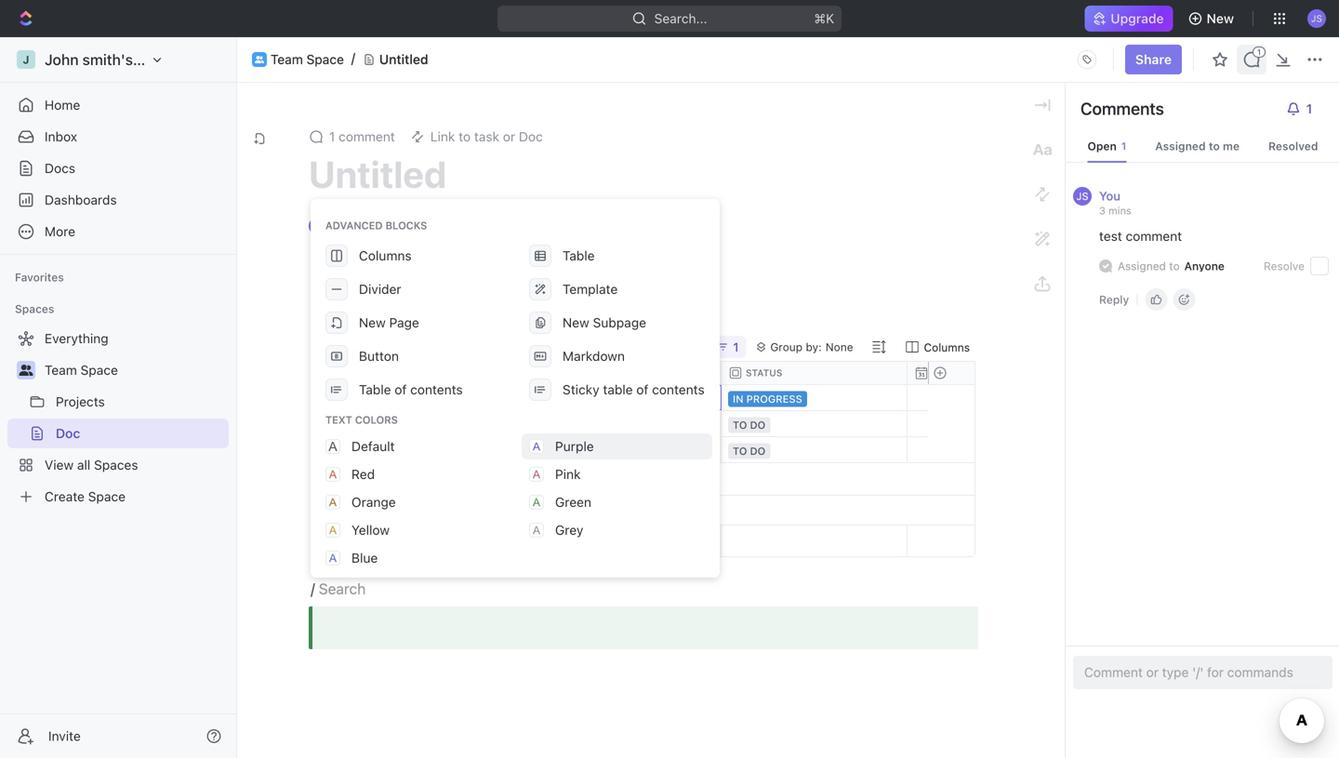 Task type: describe. For each thing, give the bounding box(es) containing it.
favorites
[[15, 271, 64, 284]]

john smith
[[542, 391, 601, 405]]

orange
[[352, 494, 396, 510]]

team space for user group image
[[45, 362, 118, 378]]

spaces
[[15, 302, 54, 315]]

press space to select this row. row containing 1
[[313, 385, 350, 411]]

you 3 mins
[[1099, 189, 1132, 217]]

1 comment
[[329, 129, 395, 144]]

user group image
[[19, 365, 33, 376]]

button
[[359, 348, 399, 364]]

open
[[1088, 140, 1117, 153]]

john
[[542, 391, 566, 405]]

task for task 1
[[356, 391, 382, 405]]

reply
[[1099, 293, 1129, 306]]

to do cell for task 3
[[722, 437, 908, 462]]

comments
[[1081, 99, 1164, 119]]

team space for user group icon
[[271, 52, 344, 67]]

test comment
[[1099, 228, 1182, 244]]

formatting
[[326, 213, 394, 225]]

sidebar navigation
[[0, 37, 237, 758]]

green
[[555, 494, 592, 510]]

inbox
[[45, 129, 77, 144]]

upgrade link
[[1085, 6, 1173, 32]]

progress
[[746, 393, 802, 405]]

sticky table of contents
[[563, 382, 705, 397]]

background
[[326, 579, 399, 591]]

1 for 1 2 3
[[329, 392, 334, 404]]

dashboards
[[45, 192, 117, 207]]

grey
[[555, 522, 584, 538]]

task 2
[[356, 417, 392, 431]]

space for team space link for user group image
[[81, 362, 118, 378]]

dashboards link
[[7, 185, 229, 215]]

press space to select this row. row containing task 3
[[350, 437, 1280, 463]]

task for task 3
[[356, 443, 382, 457]]

3 for you 3 mins
[[1099, 205, 1106, 217]]

space for team space link for user group icon
[[307, 52, 344, 67]]

⌘k
[[814, 11, 834, 26]]

columns
[[359, 248, 412, 263]]

mins
[[1109, 205, 1132, 217]]

0 horizontal spatial 3
[[328, 444, 334, 456]]

assigned for assigned to
[[1118, 259, 1166, 273]]

2 for 1
[[328, 418, 334, 430]]

new for new subpage
[[563, 315, 589, 330]]

to do cell for task 2
[[722, 411, 908, 436]]

2 of from the left
[[637, 382, 649, 397]]

in progress
[[733, 393, 802, 405]]

new task
[[337, 472, 384, 485]]

divider
[[359, 281, 401, 297]]

background colors
[[326, 579, 445, 591]]

team for user group image
[[45, 362, 77, 378]]

team inside the team space / projects table
[[313, 292, 341, 305]]

do for 2
[[750, 419, 766, 431]]

assigned to me
[[1155, 140, 1240, 153]]

0 vertical spatial untitled
[[379, 52, 428, 67]]

page
[[389, 315, 419, 330]]

#
[[327, 366, 334, 379]]

row group containing 1 2 3
[[313, 385, 350, 496]]

colors for text colors
[[355, 414, 398, 426]]

in progress cell
[[722, 385, 908, 410]]

0 horizontal spatial /
[[311, 580, 315, 598]]

to do for task 3
[[733, 445, 766, 457]]

default
[[352, 439, 395, 454]]

new button
[[1181, 4, 1245, 33]]

do for 3
[[750, 445, 766, 457]]

cell for 3
[[908, 437, 1094, 462]]



Task type: locate. For each thing, give the bounding box(es) containing it.
2 horizontal spatial team
[[313, 292, 341, 305]]

0 vertical spatial comment
[[339, 129, 395, 144]]

0 horizontal spatial team space link
[[45, 355, 225, 385]]

/
[[381, 292, 384, 305], [311, 580, 315, 598]]

task 1
[[356, 391, 391, 405]]

table up template
[[563, 248, 595, 263]]

1 vertical spatial team
[[313, 292, 341, 305]]

table for table
[[563, 248, 595, 263]]

resolved
[[1269, 140, 1318, 153]]

0 vertical spatial team space
[[271, 52, 344, 67]]

home
[[45, 97, 80, 113]]

space
[[307, 52, 344, 67], [344, 292, 377, 305], [81, 362, 118, 378]]

3 inside you 3 mins
[[1099, 205, 1106, 217]]

pink
[[555, 466, 581, 482]]

3 down task 2
[[385, 443, 393, 457]]

blocks
[[386, 219, 427, 232]]

1 vertical spatial do
[[750, 445, 766, 457]]

user group image
[[255, 56, 264, 63]]

yellow
[[352, 522, 390, 538]]

grid containing task 1
[[313, 362, 1280, 557]]

1 inside 1 2 3
[[329, 392, 334, 404]]

table
[[603, 382, 633, 397]]

to do
[[733, 419, 766, 431], [733, 445, 766, 457]]

grid
[[313, 362, 1280, 557]]

1 up task 2
[[385, 391, 391, 405]]

purple
[[555, 439, 594, 454]]

table up search
[[312, 312, 349, 330]]

row group containing task 1
[[350, 385, 1280, 525]]

3
[[1099, 205, 1106, 217], [385, 443, 393, 457], [328, 444, 334, 456]]

/ inside the team space / projects table
[[381, 292, 384, 305]]

1 vertical spatial /
[[311, 580, 315, 598]]

0 vertical spatial to do
[[733, 419, 766, 431]]

team space / projects table
[[312, 292, 431, 330]]

advanced blocks
[[326, 219, 427, 232]]

assigned
[[1155, 140, 1206, 153], [1118, 259, 1166, 273]]

team space right user group icon
[[271, 52, 344, 67]]

new for new
[[1207, 11, 1234, 26]]

invite
[[48, 728, 81, 744]]

comment up formatting
[[339, 129, 395, 144]]

1 horizontal spatial colors
[[402, 579, 445, 591]]

table up text colors
[[359, 382, 391, 397]]

team for user group icon
[[271, 52, 303, 67]]

1 up formatting
[[329, 129, 335, 144]]

/ up new page
[[381, 292, 384, 305]]

table inside the team space / projects table
[[312, 312, 349, 330]]

team space right user group image
[[45, 362, 118, 378]]

0 horizontal spatial colors
[[355, 414, 398, 426]]

2 to do from the top
[[733, 445, 766, 457]]

1 horizontal spatial /
[[381, 292, 384, 305]]

search tasks...
[[331, 340, 408, 353]]

projects
[[388, 292, 431, 305]]

1 horizontal spatial 3
[[385, 443, 393, 457]]

docs link
[[7, 153, 229, 183]]

1 horizontal spatial 2
[[385, 417, 392, 431]]

last updated:
[[373, 218, 457, 233]]

team space inside sidebar "navigation"
[[45, 362, 118, 378]]

/ left the background
[[311, 580, 315, 598]]

task up text colors
[[356, 391, 382, 405]]

press space to select this row. row containing task 1
[[350, 385, 1280, 411]]

favorites button
[[7, 266, 71, 288]]

row group
[[313, 385, 350, 496], [350, 385, 1280, 525], [928, 385, 975, 496], [928, 525, 975, 556]]

inbox link
[[7, 122, 229, 152]]

space inside the team space / projects table
[[344, 292, 377, 305]]

new up orange
[[337, 472, 358, 485]]

new down template
[[563, 315, 589, 330]]

0 vertical spatial to do cell
[[722, 411, 908, 436]]

0 vertical spatial assigned
[[1155, 140, 1206, 153]]

press space to select this row. row containing task 2
[[350, 411, 1280, 437]]

comment up assigned to
[[1126, 228, 1182, 244]]

test
[[1099, 228, 1122, 244]]

2 vertical spatial table
[[359, 382, 391, 397]]

updated:
[[402, 218, 457, 233]]

cell for 2
[[908, 411, 1094, 436]]

0 horizontal spatial team
[[45, 362, 77, 378]]

0 vertical spatial table
[[563, 248, 595, 263]]

1 of from the left
[[395, 382, 407, 397]]

0 horizontal spatial team space
[[45, 362, 118, 378]]

new right "upgrade"
[[1207, 11, 1234, 26]]

cell
[[908, 385, 1094, 410], [536, 411, 722, 436], [908, 411, 1094, 436], [536, 437, 722, 462], [908, 437, 1094, 462]]

0 horizontal spatial of
[[395, 382, 407, 397]]

table
[[563, 248, 595, 263], [312, 312, 349, 330], [359, 382, 391, 397]]

0 vertical spatial /
[[381, 292, 384, 305]]

markdown
[[563, 348, 625, 364]]

contents down search tasks... text box
[[410, 382, 463, 397]]

assigned to
[[1118, 259, 1180, 273]]

of right "table"
[[637, 382, 649, 397]]

0 vertical spatial do
[[750, 419, 766, 431]]

js
[[1077, 190, 1089, 202]]

you
[[1099, 189, 1121, 203]]

1 for 1 comment
[[329, 129, 335, 144]]

1 2 3
[[328, 392, 334, 456]]

red
[[352, 466, 375, 482]]

to
[[1209, 140, 1220, 153], [1169, 259, 1180, 273], [733, 419, 747, 431], [733, 445, 747, 457]]

colors
[[355, 414, 398, 426], [402, 579, 445, 591]]

colors for background colors
[[402, 579, 445, 591]]

3 down "text"
[[328, 444, 334, 456]]

text
[[326, 414, 352, 426]]

0 vertical spatial team space link
[[271, 52, 344, 67]]

1 vertical spatial team space link
[[45, 355, 225, 385]]

template
[[563, 281, 618, 297]]

in
[[733, 393, 744, 405]]

new page
[[359, 315, 419, 330]]

team space link
[[271, 52, 344, 67], [45, 355, 225, 385]]

1 vertical spatial to do cell
[[722, 437, 908, 462]]

1 vertical spatial assigned
[[1118, 259, 1166, 273]]

2 for task
[[385, 417, 392, 431]]

space right user group image
[[81, 362, 118, 378]]

1 vertical spatial team space
[[45, 362, 118, 378]]

1 do from the top
[[750, 419, 766, 431]]

team space link for user group image
[[45, 355, 225, 385]]

table of contents
[[359, 382, 463, 397]]

do
[[750, 419, 766, 431], [750, 445, 766, 457]]

table for table of contents
[[359, 382, 391, 397]]

new
[[1207, 11, 1234, 26], [359, 315, 386, 330], [563, 315, 589, 330], [337, 472, 358, 485]]

Search tasks... text field
[[331, 334, 485, 360]]

me
[[1223, 140, 1240, 153]]

space inside sidebar "navigation"
[[81, 362, 118, 378]]

new subpage
[[563, 315, 646, 330]]

2 up default
[[385, 417, 392, 431]]

2 vertical spatial space
[[81, 362, 118, 378]]

subpage
[[593, 315, 646, 330]]

task up default
[[356, 417, 382, 431]]

search...
[[654, 11, 707, 26]]

comment
[[339, 129, 395, 144], [1126, 228, 1182, 244]]

new inside new button
[[1207, 11, 1234, 26]]

colors right the background
[[402, 579, 445, 591]]

0 vertical spatial colors
[[355, 414, 398, 426]]

share
[[1136, 52, 1172, 67]]

of right the task 1
[[395, 382, 407, 397]]

1 horizontal spatial table
[[359, 382, 391, 397]]

2 do from the top
[[750, 445, 766, 457]]

team right user group icon
[[271, 52, 303, 67]]

new for new task
[[337, 472, 358, 485]]

1 vertical spatial to do
[[733, 445, 766, 457]]

1 vertical spatial untitled
[[309, 152, 447, 196]]

new for new page
[[359, 315, 386, 330]]

0 horizontal spatial 2
[[328, 418, 334, 430]]

1 to do cell from the top
[[722, 411, 908, 436]]

blue
[[352, 550, 378, 565]]

last
[[373, 218, 398, 233]]

comment for test comment
[[1126, 228, 1182, 244]]

assigned left the me
[[1155, 140, 1206, 153]]

team space
[[271, 52, 344, 67], [45, 362, 118, 378]]

space right user group icon
[[307, 52, 344, 67]]

text colors
[[326, 414, 398, 426]]

1 horizontal spatial team space link
[[271, 52, 344, 67]]

0 horizontal spatial contents
[[410, 382, 463, 397]]

team up search
[[313, 292, 341, 305]]

1 to do from the top
[[733, 419, 766, 431]]

team inside sidebar "navigation"
[[45, 362, 77, 378]]

1 vertical spatial space
[[344, 292, 377, 305]]

upgrade
[[1111, 11, 1164, 26]]

press space to select this row. row containing 3
[[313, 437, 350, 463]]

1 horizontal spatial of
[[637, 382, 649, 397]]

2 left task 2
[[328, 418, 334, 430]]

sticky
[[563, 382, 600, 397]]

to do for task 2
[[733, 419, 766, 431]]

press space to select this row. row
[[313, 385, 350, 411], [350, 385, 1280, 411], [313, 411, 350, 437], [350, 411, 1280, 437], [313, 437, 350, 463], [350, 437, 1280, 463], [350, 525, 1280, 557]]

0 horizontal spatial table
[[312, 312, 349, 330]]

1
[[329, 129, 335, 144], [385, 391, 391, 405], [329, 392, 334, 404]]

to do cell
[[722, 411, 908, 436], [722, 437, 908, 462]]

task up orange
[[361, 472, 384, 485]]

comment for 1 comment
[[339, 129, 395, 144]]

0 horizontal spatial comment
[[339, 129, 395, 144]]

assigned down test comment
[[1118, 259, 1166, 273]]

1 horizontal spatial team space
[[271, 52, 344, 67]]

0 vertical spatial team
[[271, 52, 303, 67]]

2 horizontal spatial 3
[[1099, 205, 1106, 217]]

task 3
[[356, 443, 393, 457]]

2 horizontal spatial table
[[563, 248, 595, 263]]

2 contents from the left
[[652, 382, 705, 397]]

task up red
[[356, 443, 382, 457]]

3 down the 'you'
[[1099, 205, 1106, 217]]

row
[[350, 362, 1280, 385]]

cell for 1
[[908, 385, 1094, 410]]

assigned for assigned to me
[[1155, 140, 1206, 153]]

0 vertical spatial space
[[307, 52, 344, 67]]

resolve
[[1264, 259, 1305, 273]]

advanced
[[326, 219, 383, 232]]

search
[[331, 340, 368, 353]]

colors down the task 1
[[355, 414, 398, 426]]

smith
[[570, 391, 601, 405]]

of
[[395, 382, 407, 397], [637, 382, 649, 397]]

1 vertical spatial comment
[[1126, 228, 1182, 244]]

1 horizontal spatial comment
[[1126, 228, 1182, 244]]

1 up "text"
[[329, 392, 334, 404]]

team right user group image
[[45, 362, 77, 378]]

home link
[[7, 90, 229, 120]]

docs
[[45, 160, 75, 176]]

untitled down 1 comment
[[309, 152, 447, 196]]

team
[[271, 52, 303, 67], [313, 292, 341, 305], [45, 362, 77, 378]]

2
[[385, 417, 392, 431], [328, 418, 334, 430]]

1 vertical spatial table
[[312, 312, 349, 330]]

team space link for user group icon
[[271, 52, 344, 67]]

2 vertical spatial team
[[45, 362, 77, 378]]

3 for task 3
[[385, 443, 393, 457]]

untitled up 1 comment
[[379, 52, 428, 67]]

john smith cell
[[536, 385, 722, 410]]

space up new page
[[344, 292, 377, 305]]

contents right "table"
[[652, 382, 705, 397]]

1 contents from the left
[[410, 382, 463, 397]]

1 inside press space to select this row. row
[[385, 391, 391, 405]]

untitled
[[379, 52, 428, 67], [309, 152, 447, 196]]

2 inside 1 2 3
[[328, 418, 334, 430]]

task for task 2
[[356, 417, 382, 431]]

1 vertical spatial colors
[[402, 579, 445, 591]]

new up "search tasks..."
[[359, 315, 386, 330]]

1 horizontal spatial contents
[[652, 382, 705, 397]]

1 horizontal spatial team
[[271, 52, 303, 67]]

tasks...
[[371, 340, 408, 353]]

2 to do cell from the top
[[722, 437, 908, 462]]

press space to select this row. row containing 2
[[313, 411, 350, 437]]



Task type: vqa. For each thing, say whether or not it's contained in the screenshot.
of
yes



